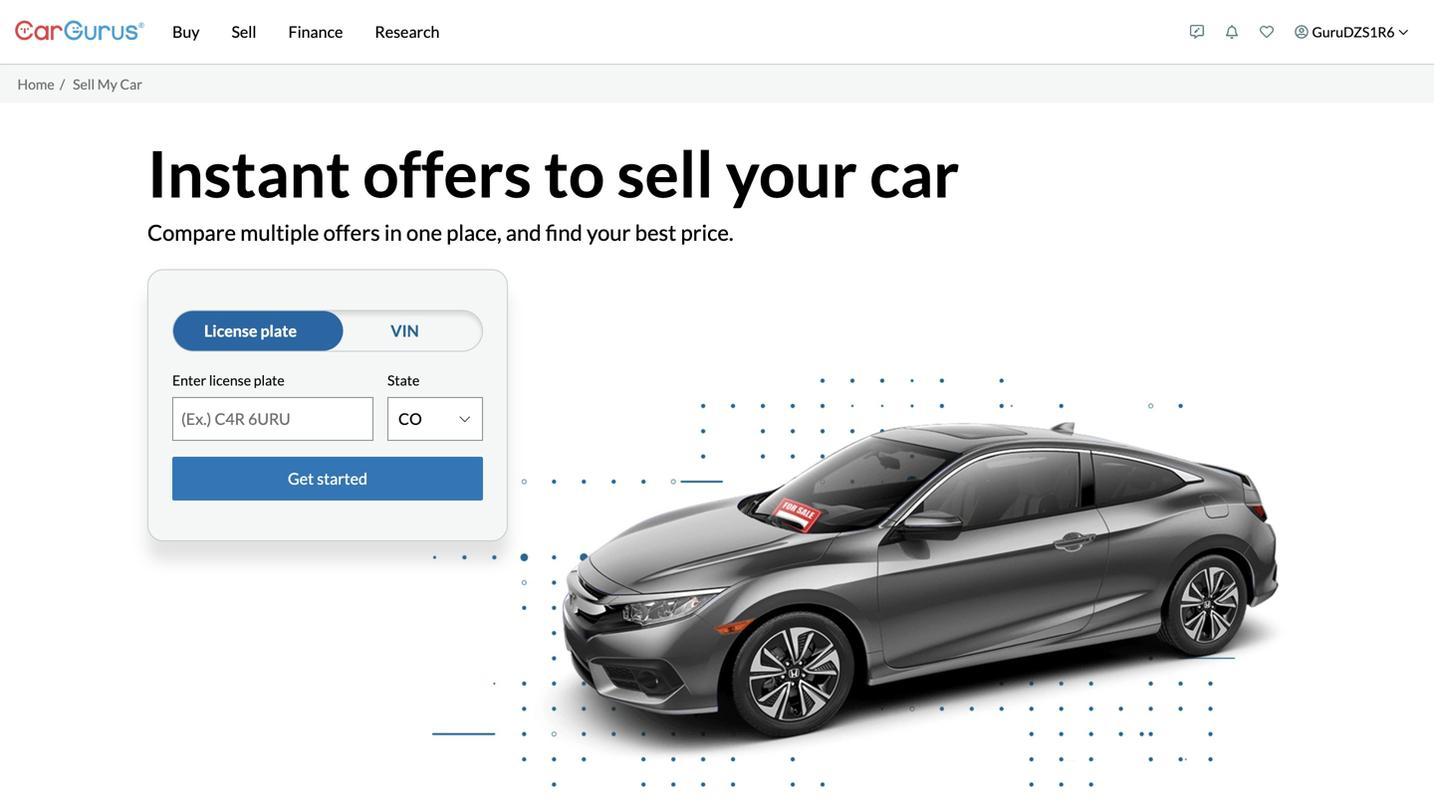 Task type: describe. For each thing, give the bounding box(es) containing it.
menu bar containing buy
[[144, 0, 1180, 64]]

0 horizontal spatial sell
[[73, 75, 95, 92]]

0 vertical spatial plate
[[261, 322, 297, 341]]

1 vertical spatial offers
[[323, 219, 380, 245]]

research button
[[359, 0, 456, 64]]

state
[[388, 372, 420, 389]]

gurudzs1r6
[[1313, 23, 1395, 40]]

license
[[204, 322, 257, 341]]

instant
[[147, 135, 351, 211]]

find
[[546, 219, 583, 245]]

gurudzs1r6 button
[[1285, 4, 1420, 60]]

gurudzs1r6 menu item
[[1285, 4, 1420, 60]]

cargurus logo homepage link image
[[15, 3, 144, 60]]

in
[[384, 219, 402, 245]]

place,
[[447, 219, 502, 245]]

buy button
[[156, 0, 216, 64]]

one
[[406, 219, 442, 245]]

get started
[[288, 469, 368, 489]]

and
[[506, 219, 542, 245]]

compare
[[147, 219, 236, 245]]

price.
[[681, 219, 734, 245]]

home
[[17, 75, 55, 92]]

license plate
[[204, 322, 297, 341]]

gurudzs1r6 menu
[[1180, 4, 1420, 60]]

sell
[[617, 135, 714, 211]]

sell inside dropdown button
[[232, 22, 257, 41]]

home / sell my car
[[17, 75, 142, 92]]

car
[[870, 135, 960, 211]]



Task type: vqa. For each thing, say whether or not it's contained in the screenshot.
Mercedes- inside 2012 Mercedes-Benz SL-Class SL AMG 63
no



Task type: locate. For each thing, give the bounding box(es) containing it.
instant offers to sell your car compare multiple offers in one place, and find your best price.
[[147, 135, 960, 245]]

sell right buy
[[232, 22, 257, 41]]

started
[[317, 469, 368, 489]]

buy
[[172, 22, 200, 41]]

get
[[288, 469, 314, 489]]

1 horizontal spatial your
[[726, 135, 858, 211]]

research
[[375, 22, 440, 41]]

plate
[[261, 322, 297, 341], [254, 372, 285, 389]]

gray car image
[[432, 343, 1287, 812]]

vin
[[391, 322, 419, 341]]

best
[[635, 219, 677, 245]]

user icon image
[[1295, 25, 1309, 39]]

enter license plate
[[172, 372, 285, 389]]

sell right /
[[73, 75, 95, 92]]

menu bar
[[144, 0, 1180, 64]]

plate up enter license plate field
[[254, 372, 285, 389]]

1 vertical spatial your
[[587, 219, 631, 245]]

Enter license plate field
[[173, 399, 373, 440]]

multiple
[[240, 219, 319, 245]]

home link
[[17, 75, 55, 92]]

chevron down image
[[1399, 27, 1409, 37]]

sell button
[[216, 0, 272, 64]]

finance button
[[272, 0, 359, 64]]

1 vertical spatial plate
[[254, 372, 285, 389]]

your
[[726, 135, 858, 211], [587, 219, 631, 245]]

open notifications image
[[1225, 25, 1239, 39]]

offers left the 'in'
[[323, 219, 380, 245]]

add a car review image
[[1191, 25, 1205, 39]]

finance
[[288, 22, 343, 41]]

license
[[209, 372, 251, 389]]

plate right license
[[261, 322, 297, 341]]

my
[[97, 75, 117, 92]]

car
[[120, 75, 142, 92]]

sell
[[232, 22, 257, 41], [73, 75, 95, 92]]

0 vertical spatial your
[[726, 135, 858, 211]]

0 vertical spatial sell
[[232, 22, 257, 41]]

saved cars image
[[1260, 25, 1274, 39]]

0 vertical spatial offers
[[363, 135, 532, 211]]

0 horizontal spatial your
[[587, 219, 631, 245]]

get started button
[[172, 457, 483, 501]]

offers
[[363, 135, 532, 211], [323, 219, 380, 245]]

cargurus logo homepage link link
[[15, 3, 144, 60]]

enter
[[172, 372, 206, 389]]

1 vertical spatial sell
[[73, 75, 95, 92]]

offers up one
[[363, 135, 532, 211]]

to
[[544, 135, 605, 211]]

/
[[60, 75, 65, 92]]

1 horizontal spatial sell
[[232, 22, 257, 41]]



